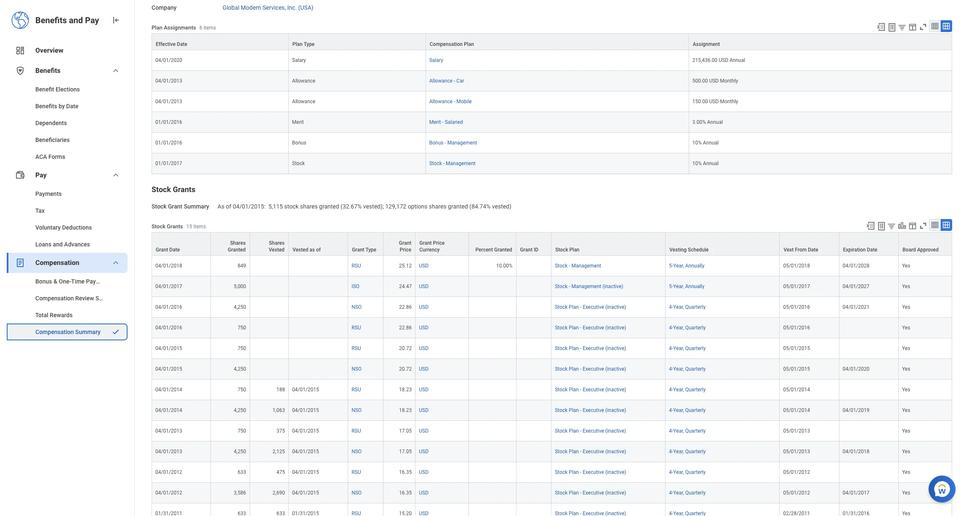 Task type: describe. For each thing, give the bounding box(es) containing it.
nso for 16.35
[[352, 490, 362, 496]]

mobile
[[457, 99, 472, 104]]

8 stock plan - executive (inactive) link from the top
[[555, 447, 627, 455]]

(inactive) inside stock - management (inactive) link
[[603, 284, 624, 289]]

usd link for rsu link related to 16.35
[[419, 468, 429, 475]]

17.05 for rsu
[[400, 428, 412, 434]]

row containing 04/01/2017
[[152, 276, 953, 297]]

usd link for rsu link corresponding to 20.72
[[419, 344, 429, 351]]

benefits element
[[7, 81, 128, 165]]

1 yes from the top
[[903, 263, 911, 269]]

10 quarterly from the top
[[686, 490, 706, 496]]

board approved
[[903, 247, 940, 253]]

2,125
[[273, 449, 285, 455]]

2 executive from the top
[[583, 325, 605, 331]]

5 4-year, quarterly from the top
[[670, 387, 706, 393]]

voluntary
[[35, 224, 61, 231]]

global
[[223, 4, 240, 11]]

04/01/2021
[[843, 304, 870, 310]]

shares granted
[[228, 240, 246, 253]]

2 stock plan - executive (inactive) from the top
[[555, 325, 627, 331]]

5,115
[[269, 203, 283, 210]]

currency
[[420, 247, 440, 253]]

14 row from the top
[[152, 359, 953, 380]]

11 row from the top
[[152, 297, 953, 318]]

(inactive) for eighth stock plan - executive (inactive) link from the bottom of the page
[[606, 345, 627, 351]]

shares for shares granted
[[230, 240, 246, 246]]

5 stock plan - executive (inactive) from the top
[[555, 387, 627, 393]]

4 executive from the top
[[583, 366, 605, 372]]

management for "stock - management" link to the bottom
[[572, 263, 602, 269]]

3 stock plan - executive (inactive) link from the top
[[555, 344, 627, 351]]

1 4-year, quarterly from the top
[[670, 304, 706, 310]]

benefit
[[35, 86, 54, 93]]

6 executive from the top
[[583, 407, 605, 413]]

usd for 5-year, annually link corresponding to stock - management
[[419, 263, 429, 269]]

10 stock plan - executive (inactive) from the top
[[555, 490, 627, 496]]

as of 04/01/2015:  5,115 stock shares granted (32.67% vested); 129,172 options shares granted (84.74% vested)
[[218, 203, 512, 210]]

stock - management (inactive) link
[[555, 282, 624, 289]]

0 horizontal spatial stock - management link
[[430, 159, 476, 166]]

percent granted
[[476, 247, 513, 253]]

17 row from the top
[[152, 421, 953, 442]]

6 stock plan - executive (inactive) from the top
[[555, 407, 627, 413]]

salaried
[[445, 119, 463, 125]]

monthly for 500.00 usd monthly
[[721, 78, 739, 84]]

05/01/2013 for nso
[[784, 449, 811, 455]]

4- for 9th stock plan - executive (inactive) link from the top of the page 4-year, quarterly link
[[670, 469, 674, 475]]

aca forms link
[[7, 148, 128, 165]]

company
[[152, 4, 177, 11]]

elections
[[56, 86, 80, 93]]

10.00%
[[497, 263, 513, 269]]

10 year, from the top
[[674, 449, 685, 455]]

5- for stock - management
[[670, 263, 674, 269]]

10% for bonus - management
[[693, 140, 702, 146]]

11 yes from the top
[[903, 469, 911, 475]]

usd for 5-year, annually link corresponding to stock - management (inactive)
[[419, 284, 429, 289]]

grant price currency button
[[416, 233, 469, 255]]

grant id button
[[517, 233, 552, 255]]

5 quarterly from the top
[[686, 387, 706, 393]]

date for effective date
[[177, 41, 187, 47]]

by
[[59, 103, 65, 110]]

bonus & one-time payments
[[35, 278, 112, 285]]

05/01/2015 for nso
[[784, 366, 811, 372]]

grant for grant id
[[521, 247, 533, 253]]

5-year, annually for stock - management
[[670, 263, 705, 269]]

5 4-year, quarterly link from the top
[[670, 385, 706, 393]]

1 stock plan - executive (inactive) from the top
[[555, 304, 627, 310]]

from
[[796, 247, 807, 253]]

3 executive from the top
[[583, 345, 605, 351]]

4- for 8th stock plan - executive (inactive) link from the top 4-year, quarterly link
[[670, 449, 674, 455]]

13 row from the top
[[152, 338, 953, 359]]

forms
[[49, 153, 65, 160]]

4 year, from the top
[[674, 325, 685, 331]]

usd for 8th stock plan - executive (inactive) link from the top 4-year, quarterly link
[[419, 449, 429, 455]]

statement
[[96, 295, 123, 302]]

inc.
[[288, 4, 297, 11]]

5 stock plan - executive (inactive) link from the top
[[555, 385, 627, 393]]

navigation pane region
[[0, 0, 135, 516]]

voluntary deductions
[[35, 224, 92, 231]]

8 yes from the top
[[903, 407, 911, 413]]

assignments
[[164, 25, 196, 31]]

nso link for 18.23
[[352, 406, 362, 413]]

grant for grant price
[[399, 240, 412, 246]]

time
[[71, 278, 85, 285]]

12 yes from the top
[[903, 490, 911, 496]]

compensation for compensation summary
[[35, 329, 74, 335]]

stock inside popup button
[[556, 247, 569, 253]]

items for grants
[[193, 224, 206, 230]]

6 row from the top
[[152, 133, 953, 153]]

18 row from the top
[[152, 442, 953, 462]]

stock - management (inactive)
[[555, 284, 624, 289]]

vested as of button
[[289, 233, 348, 255]]

stock grants 15 items
[[152, 223, 206, 230]]

task pay image
[[15, 170, 25, 180]]

usd link for iso link
[[419, 282, 429, 289]]

(84.74%
[[470, 203, 491, 210]]

01/01/2016 for merit
[[155, 119, 182, 125]]

9 stock plan - executive (inactive) link from the top
[[555, 468, 627, 475]]

4- for 4-year, quarterly link related to eighth stock plan - executive (inactive) link from the bottom of the page
[[670, 345, 674, 351]]

car
[[457, 78, 465, 84]]

1 horizontal spatial 04/01/2017
[[843, 490, 870, 496]]

150.00 usd monthly
[[693, 99, 739, 104]]

05/01/2012 for nso
[[784, 490, 811, 496]]

effective
[[156, 41, 176, 47]]

3.00%
[[693, 119, 707, 125]]

date inside benefits by date 'link'
[[66, 103, 78, 110]]

nso for 22.86
[[352, 304, 362, 310]]

1,063
[[273, 407, 285, 413]]

board
[[903, 247, 917, 253]]

of inside stock grant summary 'element'
[[226, 203, 232, 210]]

allowance - car
[[430, 78, 465, 84]]

and for benefits
[[69, 15, 83, 25]]

usd link for rsu link associated with 17.05
[[419, 426, 429, 434]]

10 4-year, quarterly link from the top
[[670, 488, 706, 496]]

bonus & one-time payments link
[[7, 273, 128, 290]]

allowance - mobile link
[[430, 97, 472, 104]]

toolbar for stock grants
[[863, 219, 953, 232]]

10 yes from the top
[[903, 449, 911, 455]]

rsu for 17.05
[[352, 428, 361, 434]]

215,436.00 usd annual
[[693, 57, 746, 63]]

11 year, from the top
[[674, 469, 685, 475]]

rsu link for 17.05
[[352, 426, 361, 434]]

375
[[277, 428, 285, 434]]

payments inside pay 'element'
[[35, 190, 62, 197]]

16.35 for nso
[[400, 490, 412, 496]]

12 row from the top
[[152, 318, 953, 338]]

compensation element
[[7, 273, 128, 340]]

(inactive) for seventh stock plan - executive (inactive) link from the bottom of the page
[[606, 366, 627, 372]]

grant price
[[399, 240, 412, 253]]

nso for 17.05
[[352, 449, 362, 455]]

7 year, from the top
[[674, 387, 685, 393]]

vesting schedule
[[670, 247, 709, 253]]

1 4-year, quarterly link from the top
[[670, 302, 706, 310]]

grant type button
[[349, 233, 383, 255]]

1 salary from the left
[[292, 57, 306, 63]]

04/01/2015 for 2,690
[[292, 490, 319, 496]]

04/01/2015 for 188
[[292, 387, 319, 393]]

2 granted from the left
[[448, 203, 468, 210]]

assignment
[[694, 41, 721, 47]]

3 year, from the top
[[674, 304, 685, 310]]

nso link for 22.86
[[352, 302, 362, 310]]

5-year, annually link for stock - management (inactive)
[[670, 282, 705, 289]]

usd for 4-year, quarterly link associated with 6th stock plan - executive (inactive) link from the top of the page
[[419, 407, 429, 413]]

select to filter grid data image
[[898, 23, 908, 32]]

&
[[54, 278, 57, 285]]

16 row from the top
[[152, 400, 953, 421]]

grants for stock grants 15 items
[[167, 223, 183, 230]]

plan inside popup button
[[570, 247, 580, 253]]

usd link for nso link corresponding to 18.23
[[419, 406, 429, 413]]

0 vertical spatial 04/01/2018
[[155, 263, 182, 269]]

1 executive from the top
[[583, 304, 605, 310]]

stock plan
[[556, 247, 580, 253]]

4,250 for 04/01/2014
[[234, 407, 246, 413]]

plan assignments 6 items
[[152, 25, 216, 31]]

1 year, from the top
[[674, 263, 685, 269]]

2 year, from the top
[[674, 284, 685, 289]]

0 vertical spatial summary
[[184, 203, 209, 210]]

annual for bonus - management
[[704, 140, 719, 146]]

1 granted from the left
[[319, 203, 339, 210]]

deductions
[[62, 224, 92, 231]]

1 horizontal spatial stock - management
[[555, 263, 602, 269]]

4 yes from the top
[[903, 325, 911, 331]]

2 yes from the top
[[903, 284, 911, 289]]

15
[[187, 224, 192, 230]]

1 shares from the left
[[300, 203, 318, 210]]

04/01/2027
[[843, 284, 870, 289]]

global modern services, inc. (usa)
[[223, 4, 314, 11]]

summary inside compensation element
[[75, 329, 101, 335]]

04/01/2016 for 4,250
[[155, 304, 182, 310]]

schedule
[[689, 247, 709, 253]]

7 stock plan - executive (inactive) from the top
[[555, 428, 627, 434]]

9 stock plan - executive (inactive) from the top
[[555, 469, 627, 475]]

table image for expand table icon
[[932, 22, 940, 30]]

dependents link
[[7, 115, 128, 131]]

(inactive) for 8th stock plan - executive (inactive) link from the top
[[606, 449, 627, 455]]

rsu for 18.23
[[352, 387, 361, 393]]

2 salary from the left
[[430, 57, 444, 63]]

3 row from the top
[[152, 71, 953, 91]]

22.86 for nso
[[400, 304, 412, 310]]

global modern services, inc. (usa) link
[[223, 3, 314, 11]]

compensation review statement
[[35, 295, 123, 302]]

20 row from the top
[[152, 483, 953, 503]]

voluntary deductions link
[[7, 219, 128, 236]]

04/01/2015 for 375
[[292, 428, 319, 434]]

6 stock plan - executive (inactive) link from the top
[[555, 406, 627, 413]]

bonus - management link
[[430, 138, 478, 146]]

nso link for 16.35
[[352, 488, 362, 496]]

3,586
[[234, 490, 246, 496]]

shares granted button
[[211, 233, 250, 255]]

usd link for nso link for 16.35
[[419, 488, 429, 496]]

grant down the stock grants
[[168, 203, 183, 210]]

review
[[75, 295, 94, 302]]

750 for 04/01/2016
[[238, 325, 246, 331]]

dependents
[[35, 120, 67, 126]]

1 vertical spatial stock - management link
[[555, 261, 602, 269]]

04/01/2028
[[843, 263, 870, 269]]

7 yes from the top
[[903, 387, 911, 393]]

1 vertical spatial click to view/edit grid preferences image
[[909, 221, 918, 230]]

rsu for 22.86
[[352, 325, 361, 331]]

0 vertical spatial click to view/edit grid preferences image
[[909, 22, 918, 32]]

5 executive from the top
[[583, 387, 605, 393]]

04/01/2015 for 475
[[292, 469, 319, 475]]

10 4-year, quarterly from the top
[[670, 490, 706, 496]]

bonus for bonus - management
[[430, 140, 444, 146]]

row containing shares granted
[[152, 232, 953, 256]]

04/01/2012 for 3,586
[[155, 490, 182, 496]]

benefits and pay
[[35, 15, 99, 25]]

24.47
[[400, 284, 412, 289]]

15 row from the top
[[152, 380, 953, 400]]

10% for stock - management
[[693, 161, 702, 166]]

rsu for 20.72
[[352, 345, 361, 351]]

benefits and pay element
[[35, 14, 104, 26]]

4-year, quarterly link for 9th stock plan - executive (inactive) link from the top of the page
[[670, 468, 706, 475]]

4-year, quarterly for 8th stock plan - executive (inactive) link from the top
[[670, 449, 706, 455]]

05/01/2015 for rsu
[[784, 345, 811, 351]]

grant type
[[352, 247, 377, 253]]

beneficiaries link
[[7, 131, 128, 148]]

4-year, quarterly for ninth stock plan - executive (inactive) link from the bottom
[[670, 325, 706, 331]]

pay element
[[7, 185, 128, 253]]

granted for percent
[[495, 247, 513, 253]]

4-year, quarterly link for fourth stock plan - executive (inactive) link from the bottom of the page
[[670, 426, 706, 434]]

1 vertical spatial fullscreen image
[[919, 221, 929, 230]]

(inactive) for tenth stock plan - executive (inactive) link from the top of the page
[[606, 490, 627, 496]]

8 stock plan - executive (inactive) from the top
[[555, 449, 627, 455]]

usd for 4-year, quarterly link related to eighth stock plan - executive (inactive) link from the bottom of the page
[[419, 345, 429, 351]]

9 year, from the top
[[674, 428, 685, 434]]

grant date button
[[152, 233, 211, 255]]

vesting schedule button
[[666, 233, 780, 255]]

4- for 4-year, quarterly link corresponding to ninth stock plan - executive (inactive) link from the bottom
[[670, 325, 674, 331]]

500.00
[[693, 78, 709, 84]]

4-year, quarterly for 9th stock plan - executive (inactive) link from the top of the page
[[670, 469, 706, 475]]

4,250 for 04/01/2015
[[234, 366, 246, 372]]

advances
[[64, 241, 90, 248]]

25.12
[[400, 263, 412, 269]]

4 stock plan - executive (inactive) link from the top
[[555, 364, 627, 372]]

loans
[[35, 241, 51, 248]]

1 stock plan - executive (inactive) link from the top
[[555, 302, 627, 310]]

8 executive from the top
[[583, 449, 605, 455]]

stock grants
[[152, 185, 196, 194]]

1 vertical spatial 04/01/2020
[[843, 366, 870, 372]]

10 executive from the top
[[583, 490, 605, 496]]

3 stock plan - executive (inactive) from the top
[[555, 345, 627, 351]]

19 row from the top
[[152, 462, 953, 483]]



Task type: vqa. For each thing, say whether or not it's contained in the screenshot.
Retention
no



Task type: locate. For each thing, give the bounding box(es) containing it.
0 vertical spatial 16.35
[[400, 469, 412, 475]]

date inside the "effective date" popup button
[[177, 41, 187, 47]]

1 vertical spatial 04/01/2017
[[843, 490, 870, 496]]

0 vertical spatial price
[[433, 240, 445, 246]]

compensation down 'total rewards'
[[35, 329, 74, 335]]

toolbar for plan assignments
[[874, 20, 953, 33]]

vested inside vested as of popup button
[[293, 247, 309, 253]]

1 horizontal spatial and
[[69, 15, 83, 25]]

management for the leftmost "stock - management" link
[[446, 161, 476, 166]]

management down salaried
[[448, 140, 478, 146]]

1 vertical spatial chevron down small image
[[111, 170, 121, 180]]

salary down compensation plan
[[430, 57, 444, 63]]

export to worksheets image
[[877, 221, 887, 231]]

total rewards link
[[7, 307, 128, 324]]

0 vertical spatial 10%
[[693, 140, 702, 146]]

shares
[[230, 240, 246, 246], [269, 240, 285, 246]]

pay inside benefits and pay element
[[85, 15, 99, 25]]

grant up 25.12
[[399, 240, 412, 246]]

vested left the vested as of
[[269, 247, 285, 253]]

bonus inside "link"
[[35, 278, 52, 285]]

4- for 1st 4-year, quarterly link
[[670, 304, 674, 310]]

grant left id
[[521, 247, 533, 253]]

0 vertical spatial of
[[226, 203, 232, 210]]

0 vertical spatial 05/01/2013
[[784, 428, 811, 434]]

usd for 5th 4-year, quarterly link from the top of the page
[[419, 387, 429, 393]]

1 5- from the top
[[670, 263, 674, 269]]

loans and advances
[[35, 241, 90, 248]]

usd link for rsu link related to 22.86
[[419, 323, 429, 331]]

5,000
[[234, 284, 246, 289]]

quarterly for fourth stock plan - executive (inactive) link from the bottom of the page
[[686, 428, 706, 434]]

grant for grant type
[[352, 247, 365, 253]]

granted left (32.67%
[[319, 203, 339, 210]]

0 vertical spatial 05/01/2016
[[784, 304, 811, 310]]

04/01/2014 for 4,250
[[155, 407, 182, 413]]

1 20.72 from the top
[[400, 345, 412, 351]]

9 usd link from the top
[[419, 426, 429, 434]]

1 horizontal spatial export to excel image
[[877, 22, 887, 32]]

grant id
[[521, 247, 539, 253]]

fullscreen image right select to filter grid data image
[[919, 22, 929, 32]]

payments inside "link"
[[86, 278, 112, 285]]

and inside "link"
[[53, 241, 63, 248]]

10 usd link from the top
[[419, 447, 429, 455]]

849
[[238, 263, 246, 269]]

- inside 'link'
[[443, 119, 444, 125]]

compensation up &
[[35, 259, 79, 267]]

options
[[408, 203, 428, 210]]

nso for 18.23
[[352, 407, 362, 413]]

shares
[[300, 203, 318, 210], [429, 203, 447, 210]]

0 vertical spatial chevron down small image
[[111, 66, 121, 76]]

date inside grant date popup button
[[170, 247, 180, 253]]

chevron down small image for benefits
[[111, 66, 121, 76]]

3 quarterly from the top
[[686, 345, 706, 351]]

0 horizontal spatial 04/01/2017
[[155, 284, 182, 289]]

1 vertical spatial 20.72
[[400, 366, 412, 372]]

4 04/01/2013 from the top
[[155, 449, 182, 455]]

0 horizontal spatial of
[[226, 203, 232, 210]]

price inside grant price currency
[[433, 240, 445, 246]]

2 22.86 from the top
[[400, 325, 412, 331]]

type
[[304, 41, 315, 47], [366, 247, 377, 253]]

compensation inside popup button
[[430, 41, 463, 47]]

grant for grant date
[[156, 247, 168, 253]]

2 stock plan - executive (inactive) link from the top
[[555, 323, 627, 331]]

05/01/2017
[[784, 284, 811, 289]]

executive
[[583, 304, 605, 310], [583, 325, 605, 331], [583, 345, 605, 351], [583, 366, 605, 372], [583, 387, 605, 393], [583, 407, 605, 413], [583, 428, 605, 434], [583, 449, 605, 455], [583, 469, 605, 475], [583, 490, 605, 496]]

usd link for nso link related to 17.05
[[419, 447, 429, 455]]

annual
[[730, 57, 746, 63], [708, 119, 724, 125], [704, 140, 719, 146], [704, 161, 719, 166]]

allowance - mobile
[[430, 99, 472, 104]]

1 vertical spatial 18.23
[[400, 407, 412, 413]]

1 vertical spatial 04/01/2016
[[155, 325, 182, 331]]

5 rsu link from the top
[[352, 426, 361, 434]]

management down bonus - management
[[446, 161, 476, 166]]

grant inside grant price currency
[[420, 240, 432, 246]]

1 chevron down small image from the top
[[111, 66, 121, 76]]

04/01/2018 down 04/01/2019
[[843, 449, 870, 455]]

1 horizontal spatial 04/01/2018
[[843, 449, 870, 455]]

6 yes from the top
[[903, 366, 911, 372]]

of inside popup button
[[316, 247, 321, 253]]

as
[[218, 203, 225, 210]]

0 vertical spatial export to excel image
[[877, 22, 887, 32]]

management down stock plan
[[572, 284, 602, 289]]

7 quarterly from the top
[[686, 428, 706, 434]]

4- for fourth stock plan - executive (inactive) link from the bottom of the page 4-year, quarterly link
[[670, 428, 674, 434]]

9 executive from the top
[[583, 469, 605, 475]]

grant up currency at top left
[[420, 240, 432, 246]]

expand table image
[[943, 221, 951, 229]]

0 vertical spatial 04/01/2016
[[155, 304, 182, 310]]

usd link for rsu link associated with 18.23
[[419, 385, 429, 393]]

2 merit from the left
[[430, 119, 441, 125]]

benefits inside 'link'
[[35, 103, 57, 110]]

21 row from the top
[[152, 503, 953, 516]]

(inactive) for 9th stock plan - executive (inactive) link from the top of the page
[[606, 469, 627, 475]]

04/01/2013 for 3rd row from the top
[[155, 78, 182, 84]]

fullscreen image up board approved popup button
[[919, 221, 929, 230]]

150.00
[[693, 99, 709, 104]]

monthly down 500.00 usd monthly
[[721, 99, 739, 104]]

rsu link
[[352, 261, 361, 269], [352, 323, 361, 331], [352, 344, 361, 351], [352, 385, 361, 393], [352, 426, 361, 434], [352, 468, 361, 475]]

04/01/2012 for 633
[[155, 469, 182, 475]]

chevron down small image inside "pay" dropdown button
[[111, 170, 121, 180]]

and up overview link
[[69, 15, 83, 25]]

usd link for 25.12's rsu link
[[419, 261, 429, 269]]

pay down aca
[[35, 171, 47, 179]]

0 vertical spatial fullscreen image
[[919, 22, 929, 32]]

2 monthly from the top
[[721, 99, 739, 104]]

expand/collapse chart image
[[898, 221, 908, 230]]

management for bonus - management link
[[448, 140, 478, 146]]

2 05/01/2016 from the top
[[784, 325, 811, 331]]

10%
[[693, 140, 702, 146], [693, 161, 702, 166]]

grant inside popup button
[[156, 247, 168, 253]]

merit - salaried link
[[430, 118, 463, 125]]

table image
[[932, 22, 940, 30], [932, 221, 940, 229]]

0 horizontal spatial vested
[[269, 247, 285, 253]]

1 vertical spatial pay
[[35, 171, 47, 179]]

bonus
[[292, 140, 307, 146], [430, 140, 444, 146], [35, 278, 52, 285]]

row
[[152, 33, 953, 50], [152, 50, 953, 71], [152, 71, 953, 91], [152, 91, 953, 112], [152, 112, 953, 133], [152, 133, 953, 153], [152, 153, 953, 174], [152, 232, 953, 256], [152, 256, 953, 276], [152, 276, 953, 297], [152, 297, 953, 318], [152, 318, 953, 338], [152, 338, 953, 359], [152, 359, 953, 380], [152, 380, 953, 400], [152, 400, 953, 421], [152, 421, 953, 442], [152, 442, 953, 462], [152, 462, 953, 483], [152, 483, 953, 503], [152, 503, 953, 516]]

benefits image
[[15, 66, 25, 76]]

vested);
[[364, 203, 384, 210]]

date right expiration
[[868, 247, 878, 253]]

vested left as
[[293, 247, 309, 253]]

monthly down 215,436.00 usd annual
[[721, 78, 739, 84]]

nso link
[[352, 302, 362, 310], [352, 364, 362, 372], [352, 406, 362, 413], [352, 447, 362, 455], [352, 488, 362, 496]]

2 4,250 from the top
[[234, 366, 246, 372]]

export to worksheets image
[[888, 22, 898, 32]]

0 vertical spatial table image
[[932, 22, 940, 30]]

1 5-year, annually from the top
[[670, 263, 705, 269]]

0 vertical spatial 10% annual
[[693, 140, 719, 146]]

aca forms
[[35, 153, 65, 160]]

click to view/edit grid preferences image right select to filter grid data image
[[909, 22, 918, 32]]

1 vertical spatial type
[[366, 247, 377, 253]]

22.86 for rsu
[[400, 325, 412, 331]]

plan type
[[293, 41, 315, 47]]

shares vested button
[[250, 233, 289, 255]]

items inside plan assignments 6 items
[[204, 25, 216, 31]]

4 row from the top
[[152, 91, 953, 112]]

of
[[226, 203, 232, 210], [316, 247, 321, 253]]

0 vertical spatial 04/01/2020
[[155, 57, 182, 63]]

4,250 for 04/01/2016
[[234, 304, 246, 310]]

shares down the 5,115
[[269, 240, 285, 246]]

2 4- from the top
[[670, 325, 674, 331]]

price up 25.12
[[400, 247, 412, 253]]

1 vertical spatial 10%
[[693, 161, 702, 166]]

table image left expand table icon
[[932, 22, 940, 30]]

2 750 from the top
[[238, 345, 246, 351]]

stock - management down stock plan
[[555, 263, 602, 269]]

8 year, from the top
[[674, 407, 685, 413]]

0 horizontal spatial and
[[53, 241, 63, 248]]

1 05/01/2013 from the top
[[784, 428, 811, 434]]

iso
[[352, 284, 360, 289]]

2 usd link from the top
[[419, 282, 429, 289]]

9 yes from the top
[[903, 428, 911, 434]]

type down (usa)
[[304, 41, 315, 47]]

2 04/01/2016 from the top
[[155, 325, 182, 331]]

04/01/2020 up 04/01/2019
[[843, 366, 870, 372]]

row containing 04/01/2020
[[152, 50, 953, 71]]

1 horizontal spatial bonus
[[292, 140, 307, 146]]

click to view/edit grid preferences image right expand/collapse chart icon
[[909, 221, 918, 230]]

1 vertical spatial 04/01/2018
[[843, 449, 870, 455]]

1 10% from the top
[[693, 140, 702, 146]]

4-year, quarterly link for seventh stock plan - executive (inactive) link from the bottom of the page
[[670, 364, 706, 372]]

6 usd link from the top
[[419, 364, 429, 372]]

5 4- from the top
[[670, 387, 674, 393]]

01/01/2017
[[155, 161, 182, 166]]

0 vertical spatial monthly
[[721, 78, 739, 84]]

4 stock plan - executive (inactive) from the top
[[555, 366, 627, 372]]

annual for stock - management
[[704, 161, 719, 166]]

0 vertical spatial 22.86
[[400, 304, 412, 310]]

rsu for 16.35
[[352, 469, 361, 475]]

633
[[238, 469, 246, 475]]

quarterly for ninth stock plan - executive (inactive) link from the bottom
[[686, 325, 706, 331]]

quarterly for 9th stock plan - executive (inactive) link from the top of the page
[[686, 469, 706, 475]]

1 vertical spatial 5-year, annually link
[[670, 282, 705, 289]]

04/01/2016
[[155, 304, 182, 310], [155, 325, 182, 331]]

0 vertical spatial 05/01/2012
[[784, 469, 811, 475]]

1 quarterly from the top
[[686, 304, 706, 310]]

salary link
[[430, 56, 444, 63]]

2 16.35 from the top
[[400, 490, 412, 496]]

1 horizontal spatial summary
[[184, 203, 209, 210]]

stock grant summary element
[[218, 198, 512, 211]]

0 horizontal spatial salary
[[292, 57, 306, 63]]

10% annual for stock - management
[[693, 161, 719, 166]]

export to excel image for assignments
[[877, 22, 887, 32]]

granted up the '10.00%'
[[495, 247, 513, 253]]

annually
[[686, 263, 705, 269], [686, 284, 705, 289]]

grant price button
[[384, 233, 416, 255]]

row containing effective date
[[152, 33, 953, 50]]

granted up '849'
[[228, 247, 246, 253]]

price for grant price
[[400, 247, 412, 253]]

export to excel image left export to worksheets image
[[877, 22, 887, 32]]

4-year, quarterly link for 8th stock plan - executive (inactive) link from the top
[[670, 447, 706, 455]]

0 horizontal spatial summary
[[75, 329, 101, 335]]

0 horizontal spatial export to excel image
[[867, 221, 876, 230]]

1 horizontal spatial of
[[316, 247, 321, 253]]

total rewards
[[35, 312, 73, 319]]

1 vertical spatial 05/01/2015
[[784, 366, 811, 372]]

750 for 04/01/2014
[[238, 387, 246, 393]]

0 horizontal spatial 04/01/2020
[[155, 57, 182, 63]]

4 4- from the top
[[670, 366, 674, 372]]

expand table image
[[943, 22, 951, 30]]

click to view/edit grid preferences image
[[909, 22, 918, 32], [909, 221, 918, 230]]

1 horizontal spatial payments
[[86, 278, 112, 285]]

quarterly for 8th stock plan - executive (inactive) link from the top
[[686, 449, 706, 455]]

1 vertical spatial 10% annual
[[693, 161, 719, 166]]

05/01/2013 for rsu
[[784, 428, 811, 434]]

toolbar
[[874, 20, 953, 33], [863, 219, 953, 232]]

price up currency at top left
[[433, 240, 445, 246]]

129,172
[[386, 203, 407, 210]]

compensation for compensation plan
[[430, 41, 463, 47]]

8 row from the top
[[152, 232, 953, 256]]

items right 6
[[204, 25, 216, 31]]

0 vertical spatial and
[[69, 15, 83, 25]]

0 vertical spatial stock - management link
[[430, 159, 476, 166]]

0 horizontal spatial price
[[400, 247, 412, 253]]

2 granted from the left
[[495, 247, 513, 253]]

1 vertical spatial price
[[400, 247, 412, 253]]

grant date
[[156, 247, 180, 253]]

1 vertical spatial export to excel image
[[867, 221, 876, 230]]

merit inside 'link'
[[430, 119, 441, 125]]

6
[[200, 25, 202, 31]]

0 vertical spatial 18.23
[[400, 387, 412, 393]]

vest from date button
[[781, 233, 840, 255]]

0 horizontal spatial type
[[304, 41, 315, 47]]

0 horizontal spatial granted
[[228, 247, 246, 253]]

benefits for benefits by date
[[35, 103, 57, 110]]

0 horizontal spatial shares
[[230, 240, 246, 246]]

0 vertical spatial items
[[204, 25, 216, 31]]

0 vertical spatial benefits
[[35, 15, 67, 25]]

items inside stock grants 15 items
[[193, 224, 206, 230]]

8 4-year, quarterly link from the top
[[670, 447, 706, 455]]

2 shares from the left
[[429, 203, 447, 210]]

1 vertical spatial of
[[316, 247, 321, 253]]

1 horizontal spatial shares
[[269, 240, 285, 246]]

merit for merit - salaried
[[430, 119, 441, 125]]

2 quarterly from the top
[[686, 325, 706, 331]]

7 executive from the top
[[583, 428, 605, 434]]

01/01/2016 for bonus
[[155, 140, 182, 146]]

4 rsu from the top
[[352, 387, 361, 393]]

stock
[[285, 203, 299, 210]]

export to excel image
[[877, 22, 887, 32], [867, 221, 876, 230]]

5 yes from the top
[[903, 345, 911, 351]]

pay left the transformation import icon on the left of the page
[[85, 15, 99, 25]]

2 vertical spatial chevron down small image
[[111, 258, 121, 268]]

stock - management link
[[430, 159, 476, 166], [555, 261, 602, 269]]

benefits up overview
[[35, 15, 67, 25]]

7 row from the top
[[152, 153, 953, 174]]

(inactive) for fifth stock plan - executive (inactive) link from the top
[[606, 387, 627, 393]]

quarterly for seventh stock plan - executive (inactive) link from the bottom of the page
[[686, 366, 706, 372]]

188
[[277, 387, 285, 393]]

export to excel image left export to worksheets icon
[[867, 221, 876, 230]]

4 4-year, quarterly link from the top
[[670, 364, 706, 372]]

2 rsu link from the top
[[352, 323, 361, 331]]

1 horizontal spatial type
[[366, 247, 377, 253]]

1 vertical spatial and
[[53, 241, 63, 248]]

year,
[[674, 263, 685, 269], [674, 284, 685, 289], [674, 304, 685, 310], [674, 325, 685, 331], [674, 345, 685, 351], [674, 366, 685, 372], [674, 387, 685, 393], [674, 407, 685, 413], [674, 428, 685, 434], [674, 449, 685, 455], [674, 469, 685, 475], [674, 490, 685, 496]]

4-year, quarterly for 6th stock plan - executive (inactive) link from the top of the page
[[670, 407, 706, 413]]

expiration date button
[[840, 233, 899, 255]]

date right by
[[66, 103, 78, 110]]

compensation up 'total rewards'
[[35, 295, 74, 302]]

04/01/2014 for 750
[[155, 387, 182, 393]]

date right effective
[[177, 41, 187, 47]]

iso link
[[352, 282, 360, 289]]

1 annually from the top
[[686, 263, 705, 269]]

transformation import image
[[111, 15, 121, 25]]

1 vertical spatial 04/01/2012
[[155, 490, 182, 496]]

04/01/2015 for 2,125
[[292, 449, 319, 455]]

rsu link for 22.86
[[352, 323, 361, 331]]

04/01/2018 down grant date
[[155, 263, 182, 269]]

6 year, from the top
[[674, 366, 685, 372]]

stock - management down bonus - management
[[430, 161, 476, 166]]

granted left "(84.74%"
[[448, 203, 468, 210]]

5- for stock - management (inactive)
[[670, 284, 674, 289]]

shares for shares vested
[[269, 240, 285, 246]]

1 vertical spatial payments
[[86, 278, 112, 285]]

2 vertical spatial benefits
[[35, 103, 57, 110]]

12 year, from the top
[[674, 490, 685, 496]]

compensation inside dropdown button
[[35, 259, 79, 267]]

18.23 for nso
[[400, 407, 412, 413]]

rsu link for 25.12
[[352, 261, 361, 269]]

shares inside shares granted
[[230, 240, 246, 246]]

04/01/2016 for 750
[[155, 325, 182, 331]]

3 benefits from the top
[[35, 103, 57, 110]]

date inside expiration date popup button
[[868, 247, 878, 253]]

1 vertical spatial 05/01/2014
[[784, 407, 811, 413]]

11 usd link from the top
[[419, 468, 429, 475]]

4- for 4-year, quarterly link for seventh stock plan - executive (inactive) link from the bottom of the page
[[670, 366, 674, 372]]

5 year, from the top
[[674, 345, 685, 351]]

date right from
[[809, 247, 819, 253]]

usd for 1st 4-year, quarterly link
[[419, 304, 429, 310]]

750 for 04/01/2013
[[238, 428, 246, 434]]

0 vertical spatial 04/01/2012
[[155, 469, 182, 475]]

7 4-year, quarterly link from the top
[[670, 426, 706, 434]]

0 vertical spatial 17.05
[[400, 428, 412, 434]]

vested inside shares vested 'popup button'
[[269, 247, 285, 253]]

6 rsu from the top
[[352, 469, 361, 475]]

summary down total rewards link
[[75, 329, 101, 335]]

plan
[[152, 25, 163, 31], [293, 41, 303, 47], [464, 41, 474, 47], [570, 247, 580, 253], [569, 304, 579, 310], [569, 325, 579, 331], [569, 345, 579, 351], [569, 366, 579, 372], [569, 387, 579, 393], [569, 407, 579, 413], [569, 428, 579, 434], [569, 449, 579, 455], [569, 469, 579, 475], [569, 490, 579, 496]]

1 vested from the left
[[269, 247, 285, 253]]

annually for stock - management (inactive)
[[686, 284, 705, 289]]

shares inside shares vested
[[269, 240, 285, 246]]

expiration date
[[844, 247, 878, 253]]

chevron down small image for pay
[[111, 170, 121, 180]]

grant
[[168, 203, 183, 210], [399, 240, 412, 246], [420, 240, 432, 246], [156, 247, 168, 253], [352, 247, 365, 253], [521, 247, 533, 253]]

loans and advances link
[[7, 236, 128, 253]]

1 vertical spatial 01/01/2016
[[155, 140, 182, 146]]

benefits left by
[[35, 103, 57, 110]]

vested as of
[[293, 247, 321, 253]]

pay
[[85, 15, 99, 25], [35, 171, 47, 179]]

4 nso from the top
[[352, 449, 362, 455]]

stock - management link down stock plan
[[555, 261, 602, 269]]

rsu link for 18.23
[[352, 385, 361, 393]]

quarterly
[[686, 304, 706, 310], [686, 325, 706, 331], [686, 345, 706, 351], [686, 366, 706, 372], [686, 387, 706, 393], [686, 407, 706, 413], [686, 428, 706, 434], [686, 449, 706, 455], [686, 469, 706, 475], [686, 490, 706, 496]]

row containing 01/01/2017
[[152, 153, 953, 174]]

stock
[[292, 161, 305, 166], [430, 161, 442, 166], [152, 185, 171, 194], [152, 203, 167, 210], [152, 223, 166, 230], [556, 247, 569, 253], [555, 263, 568, 269], [555, 284, 568, 289], [555, 304, 568, 310], [555, 325, 568, 331], [555, 345, 568, 351], [555, 366, 568, 372], [555, 387, 568, 393], [555, 407, 568, 413], [555, 428, 568, 434], [555, 449, 568, 455], [555, 469, 568, 475], [555, 490, 568, 496]]

vesting
[[670, 247, 687, 253]]

grant up iso link
[[352, 247, 365, 253]]

stock - management
[[430, 161, 476, 166], [555, 263, 602, 269]]

1 vertical spatial 5-year, annually
[[670, 284, 705, 289]]

salary down plan type
[[292, 57, 306, 63]]

items right '15'
[[193, 224, 206, 230]]

benefits up benefit
[[35, 67, 61, 75]]

grants up stock grant summary
[[173, 185, 196, 194]]

1 vertical spatial benefits
[[35, 67, 61, 75]]

4-year, quarterly link for ninth stock plan - executive (inactive) link from the bottom
[[670, 323, 706, 331]]

merit
[[292, 119, 304, 125], [430, 119, 441, 125]]

document alt image
[[15, 258, 25, 268]]

dashboard image
[[15, 46, 25, 56]]

2,690
[[273, 490, 285, 496]]

0 vertical spatial 5-year, annually link
[[670, 261, 705, 269]]

bonus for bonus
[[292, 140, 307, 146]]

rsu for 25.12
[[352, 263, 361, 269]]

merit for merit
[[292, 119, 304, 125]]

04/01/2013 for 17th row from the top
[[155, 428, 182, 434]]

grants left '15'
[[167, 223, 183, 230]]

grant down stock grants 15 items
[[156, 247, 168, 253]]

4 4-year, quarterly from the top
[[670, 366, 706, 372]]

3 nso from the top
[[352, 407, 362, 413]]

1 4,250 from the top
[[234, 304, 246, 310]]

1 vertical spatial 17.05
[[400, 449, 412, 455]]

0 horizontal spatial payments
[[35, 190, 62, 197]]

usd link for nso link for 22.86
[[419, 302, 429, 310]]

pay inside "pay" dropdown button
[[35, 171, 47, 179]]

1 04/01/2013 from the top
[[155, 78, 182, 84]]

one-
[[59, 278, 71, 285]]

2 5- from the top
[[670, 284, 674, 289]]

(usa)
[[299, 4, 314, 11]]

stock plan - executive (inactive) link
[[555, 302, 627, 310], [555, 323, 627, 331], [555, 344, 627, 351], [555, 364, 627, 372], [555, 385, 627, 393], [555, 406, 627, 413], [555, 426, 627, 434], [555, 447, 627, 455], [555, 468, 627, 475], [555, 488, 627, 496]]

-
[[454, 78, 456, 84], [454, 99, 456, 104], [443, 119, 444, 125], [445, 140, 447, 146], [444, 161, 445, 166], [569, 263, 571, 269], [569, 284, 571, 289], [581, 304, 582, 310], [581, 325, 582, 331], [581, 345, 582, 351], [581, 366, 582, 372], [581, 387, 582, 393], [581, 407, 582, 413], [581, 428, 582, 434], [581, 449, 582, 455], [581, 469, 582, 475], [581, 490, 582, 496]]

0 vertical spatial 04/01/2014
[[155, 387, 182, 393]]

1 vertical spatial 16.35
[[400, 490, 412, 496]]

fullscreen image
[[919, 22, 929, 32], [919, 221, 929, 230]]

row containing 04/01/2018
[[152, 256, 953, 276]]

1 horizontal spatial stock - management link
[[555, 261, 602, 269]]

compensation summary
[[35, 329, 101, 335]]

0 horizontal spatial stock - management
[[430, 161, 476, 166]]

04/01/2013
[[155, 78, 182, 84], [155, 99, 182, 104], [155, 428, 182, 434], [155, 449, 182, 455]]

7 stock plan - executive (inactive) link from the top
[[555, 426, 627, 434]]

1 vertical spatial summary
[[75, 329, 101, 335]]

stock plan - executive (inactive)
[[555, 304, 627, 310], [555, 325, 627, 331], [555, 345, 627, 351], [555, 366, 627, 372], [555, 387, 627, 393], [555, 407, 627, 413], [555, 428, 627, 434], [555, 449, 627, 455], [555, 469, 627, 475], [555, 490, 627, 496]]

payments up the tax
[[35, 190, 62, 197]]

1 vertical spatial 05/01/2012
[[784, 490, 811, 496]]

1 vertical spatial stock - management
[[555, 263, 602, 269]]

(inactive) for fourth stock plan - executive (inactive) link from the bottom of the page
[[606, 428, 627, 434]]

2 01/01/2016 from the top
[[155, 140, 182, 146]]

6 4-year, quarterly link from the top
[[670, 406, 706, 413]]

payments link
[[7, 185, 128, 202]]

chevron down small image
[[111, 66, 121, 76], [111, 170, 121, 180], [111, 258, 121, 268]]

and right "loans"
[[53, 241, 63, 248]]

5 row from the top
[[152, 112, 953, 133]]

shares right stock
[[300, 203, 318, 210]]

(inactive)
[[603, 284, 624, 289], [606, 304, 627, 310], [606, 325, 627, 331], [606, 345, 627, 351], [606, 366, 627, 372], [606, 387, 627, 393], [606, 407, 627, 413], [606, 428, 627, 434], [606, 449, 627, 455], [606, 469, 627, 475], [606, 490, 627, 496]]

compensation summary link
[[7, 324, 128, 340]]

usd
[[719, 57, 729, 63], [710, 78, 719, 84], [710, 99, 719, 104], [419, 263, 429, 269], [419, 284, 429, 289], [419, 304, 429, 310], [419, 325, 429, 331], [419, 345, 429, 351], [419, 366, 429, 372], [419, 387, 429, 393], [419, 407, 429, 413], [419, 428, 429, 434], [419, 449, 429, 455], [419, 469, 429, 475], [419, 490, 429, 496]]

price for grant price currency
[[433, 240, 445, 246]]

750
[[238, 325, 246, 331], [238, 345, 246, 351], [238, 387, 246, 393], [238, 428, 246, 434]]

date down stock grants 15 items
[[170, 247, 180, 253]]

3 4-year, quarterly link from the top
[[670, 344, 706, 351]]

10 stock plan - executive (inactive) link from the top
[[555, 488, 627, 496]]

3 nso link from the top
[[352, 406, 362, 413]]

3 yes from the top
[[903, 304, 911, 310]]

annually for stock - management
[[686, 263, 705, 269]]

2 benefits from the top
[[35, 67, 61, 75]]

7 4-year, quarterly from the top
[[670, 428, 706, 434]]

monthly
[[721, 78, 739, 84], [721, 99, 739, 104]]

1 vertical spatial items
[[193, 224, 206, 230]]

bonus for bonus & one-time payments
[[35, 278, 52, 285]]

0 vertical spatial 5-year, annually
[[670, 263, 705, 269]]

1 horizontal spatial pay
[[85, 15, 99, 25]]

2 horizontal spatial bonus
[[430, 140, 444, 146]]

select to filter grid data image
[[888, 222, 897, 230]]

type left grant price popup button
[[366, 247, 377, 253]]

10 4- from the top
[[670, 490, 674, 496]]

check image
[[111, 328, 121, 336]]

2 4-year, quarterly link from the top
[[670, 323, 706, 331]]

7 usd link from the top
[[419, 385, 429, 393]]

0 vertical spatial 04/01/2017
[[155, 284, 182, 289]]

effective date button
[[152, 34, 289, 50]]

500.00 usd monthly
[[693, 78, 739, 84]]

effective date
[[156, 41, 187, 47]]

1 row from the top
[[152, 33, 953, 50]]

monthly for 150.00 usd monthly
[[721, 99, 739, 104]]

benefits for benefits and pay
[[35, 15, 67, 25]]

0 horizontal spatial granted
[[319, 203, 339, 210]]

1 vertical spatial 22.86
[[400, 325, 412, 331]]

1 05/01/2015 from the top
[[784, 345, 811, 351]]

annual for merit - salaried
[[708, 119, 724, 125]]

date
[[177, 41, 187, 47], [66, 103, 78, 110], [170, 247, 180, 253], [809, 247, 819, 253], [868, 247, 878, 253]]

(32.67%
[[341, 203, 362, 210]]

1 monthly from the top
[[721, 78, 739, 84]]

4- for 4-year, quarterly link associated with 6th stock plan - executive (inactive) link from the top of the page
[[670, 407, 674, 413]]

0 vertical spatial 05/01/2015
[[784, 345, 811, 351]]

2 10% from the top
[[693, 161, 702, 166]]

1 vertical spatial 5-
[[670, 284, 674, 289]]

8 4-year, quarterly from the top
[[670, 449, 706, 455]]

compensation up salary link
[[430, 41, 463, 47]]

0 vertical spatial 20.72
[[400, 345, 412, 351]]

granted
[[319, 203, 339, 210], [448, 203, 468, 210]]

pay button
[[7, 165, 128, 185]]

benefit elections
[[35, 86, 80, 93]]

cell
[[250, 256, 289, 276], [289, 256, 349, 276], [517, 256, 552, 276], [250, 276, 289, 297], [289, 276, 349, 297], [469, 276, 517, 297], [517, 276, 552, 297], [250, 297, 289, 318], [289, 297, 349, 318], [469, 297, 517, 318], [517, 297, 552, 318], [250, 318, 289, 338], [289, 318, 349, 338], [469, 318, 517, 338], [517, 318, 552, 338], [840, 318, 900, 338], [250, 338, 289, 359], [289, 338, 349, 359], [469, 338, 517, 359], [517, 338, 552, 359], [840, 338, 900, 359], [250, 359, 289, 380], [289, 359, 349, 380], [469, 359, 517, 380], [517, 359, 552, 380], [469, 380, 517, 400], [517, 380, 552, 400], [840, 380, 900, 400], [469, 400, 517, 421], [517, 400, 552, 421], [469, 421, 517, 442], [517, 421, 552, 442], [840, 421, 900, 442], [469, 442, 517, 462], [517, 442, 552, 462], [469, 462, 517, 483], [517, 462, 552, 483], [840, 462, 900, 483], [469, 483, 517, 503], [517, 483, 552, 503], [469, 503, 517, 516], [517, 503, 552, 516]]

beneficiaries
[[35, 137, 70, 143]]

(inactive) for first stock plan - executive (inactive) link
[[606, 304, 627, 310]]

rsu link for 20.72
[[352, 344, 361, 351]]

2 5-year, annually link from the top
[[670, 282, 705, 289]]

0 vertical spatial annually
[[686, 263, 705, 269]]

date for grant date
[[170, 247, 180, 253]]

date inside vest from date popup button
[[809, 247, 819, 253]]

05/01/2016 for nso
[[784, 304, 811, 310]]

3.00% annual
[[693, 119, 724, 125]]

chevron down small image inside benefits dropdown button
[[111, 66, 121, 76]]

price inside grant price
[[400, 247, 412, 253]]

aca
[[35, 153, 47, 160]]

1 horizontal spatial salary
[[430, 57, 444, 63]]

10 row from the top
[[152, 276, 953, 297]]

04/01/2017
[[155, 284, 182, 289], [843, 490, 870, 496]]

1 04/01/2012 from the top
[[155, 469, 182, 475]]

vest from date
[[784, 247, 819, 253]]

1 horizontal spatial 04/01/2020
[[843, 366, 870, 372]]

5-year, annually for stock - management (inactive)
[[670, 284, 705, 289]]

0 vertical spatial type
[[304, 41, 315, 47]]

table image left expand table image
[[932, 221, 940, 229]]

management up stock - management (inactive) link
[[572, 263, 602, 269]]

shares up '849'
[[230, 240, 246, 246]]

0 vertical spatial stock - management
[[430, 161, 476, 166]]

9 row from the top
[[152, 256, 953, 276]]

compensation for compensation review statement
[[35, 295, 74, 302]]

04/01/2020 down effective date
[[155, 57, 182, 63]]

04/01/2013 for fourth row from the top
[[155, 99, 182, 104]]

stock - management link down bonus - management
[[430, 159, 476, 166]]

1 granted from the left
[[228, 247, 246, 253]]

payments up statement
[[86, 278, 112, 285]]

0 vertical spatial toolbar
[[874, 20, 953, 33]]

6 4-year, quarterly from the top
[[670, 407, 706, 413]]

01/01/2016
[[155, 119, 182, 125], [155, 140, 182, 146]]

benefits inside dropdown button
[[35, 67, 61, 75]]

summary up '15'
[[184, 203, 209, 210]]

shares right the options
[[429, 203, 447, 210]]



